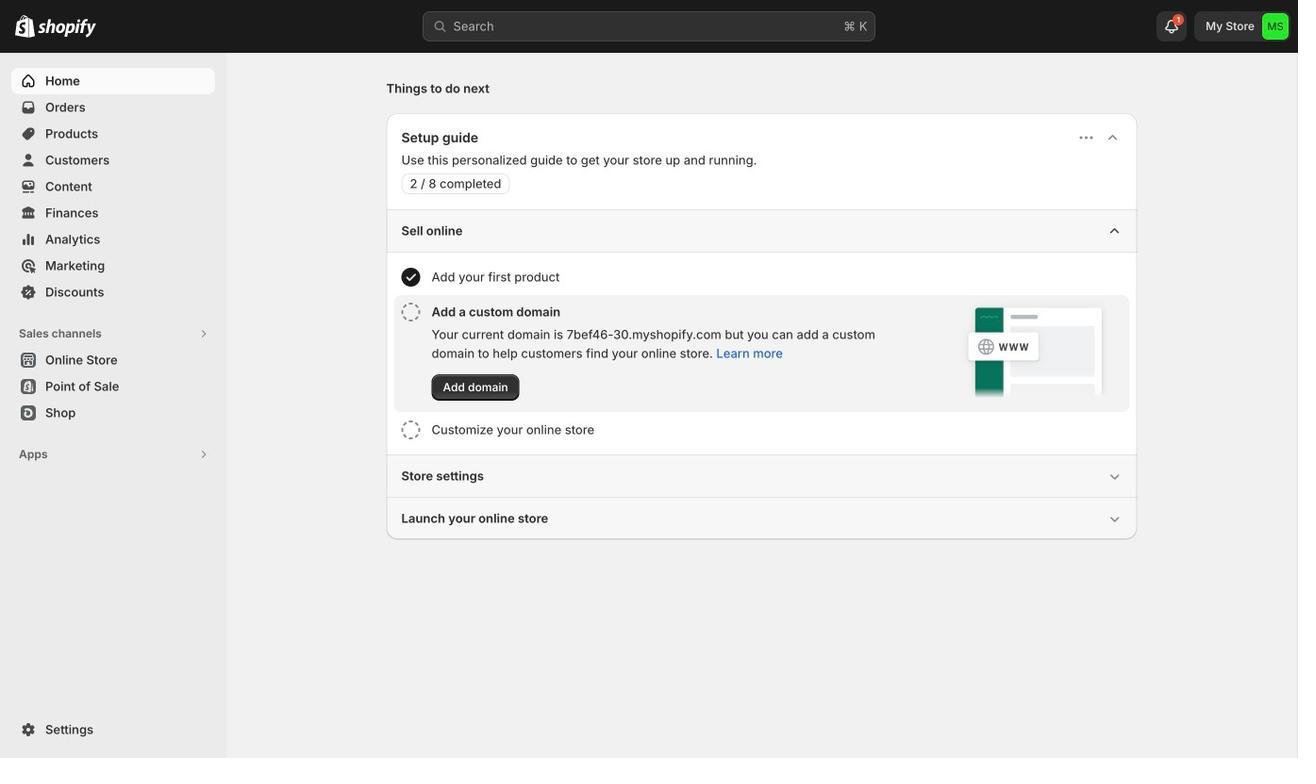 Task type: describe. For each thing, give the bounding box(es) containing it.
add a custom domain group
[[394, 295, 1130, 412]]

0 horizontal spatial shopify image
[[15, 15, 35, 38]]

mark add your first product as not done image
[[402, 268, 420, 287]]

guide categories group
[[386, 210, 1138, 540]]

my store image
[[1263, 13, 1289, 40]]

sell online group
[[386, 210, 1138, 455]]



Task type: locate. For each thing, give the bounding box(es) containing it.
shopify image
[[15, 15, 35, 38], [38, 19, 96, 38]]

mark add a custom domain as done image
[[402, 303, 420, 322]]

add your first product group
[[394, 260, 1130, 294]]

customize your online store group
[[394, 413, 1130, 447]]

setup guide region
[[386, 113, 1138, 540]]

1 horizontal spatial shopify image
[[38, 19, 96, 38]]

mark customize your online store as done image
[[402, 421, 420, 440]]



Task type: vqa. For each thing, say whether or not it's contained in the screenshot.
dad
no



